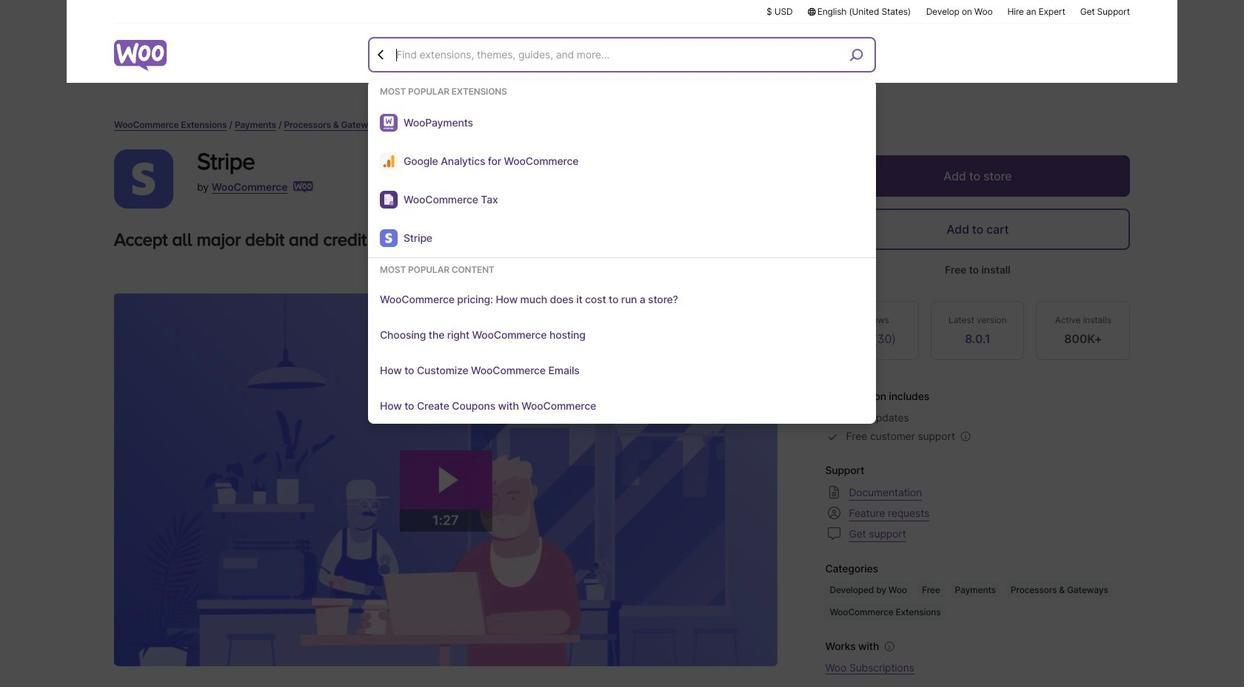 Task type: locate. For each thing, give the bounding box(es) containing it.
1 vertical spatial group
[[368, 264, 876, 424]]

0 vertical spatial group
[[368, 86, 876, 258]]

Find extensions, themes, guides, and more… search field
[[392, 39, 844, 70]]

group
[[368, 86, 876, 258], [368, 264, 876, 424]]

2 group from the top
[[368, 264, 876, 424]]

close search image
[[374, 47, 389, 62]]

breadcrumb element
[[114, 118, 1130, 132]]

circle user image
[[825, 505, 843, 522]]

developed by woocommerce image
[[293, 181, 314, 193]]

None search field
[[368, 37, 876, 424]]

1 group from the top
[[368, 86, 876, 258]]

file lines image
[[825, 484, 843, 502]]

product icon image
[[114, 150, 173, 209]]

list box
[[368, 86, 876, 424]]



Task type: vqa. For each thing, say whether or not it's contained in the screenshot.
group
yes



Task type: describe. For each thing, give the bounding box(es) containing it.
circle info image
[[882, 640, 897, 655]]

message image
[[825, 525, 843, 543]]



